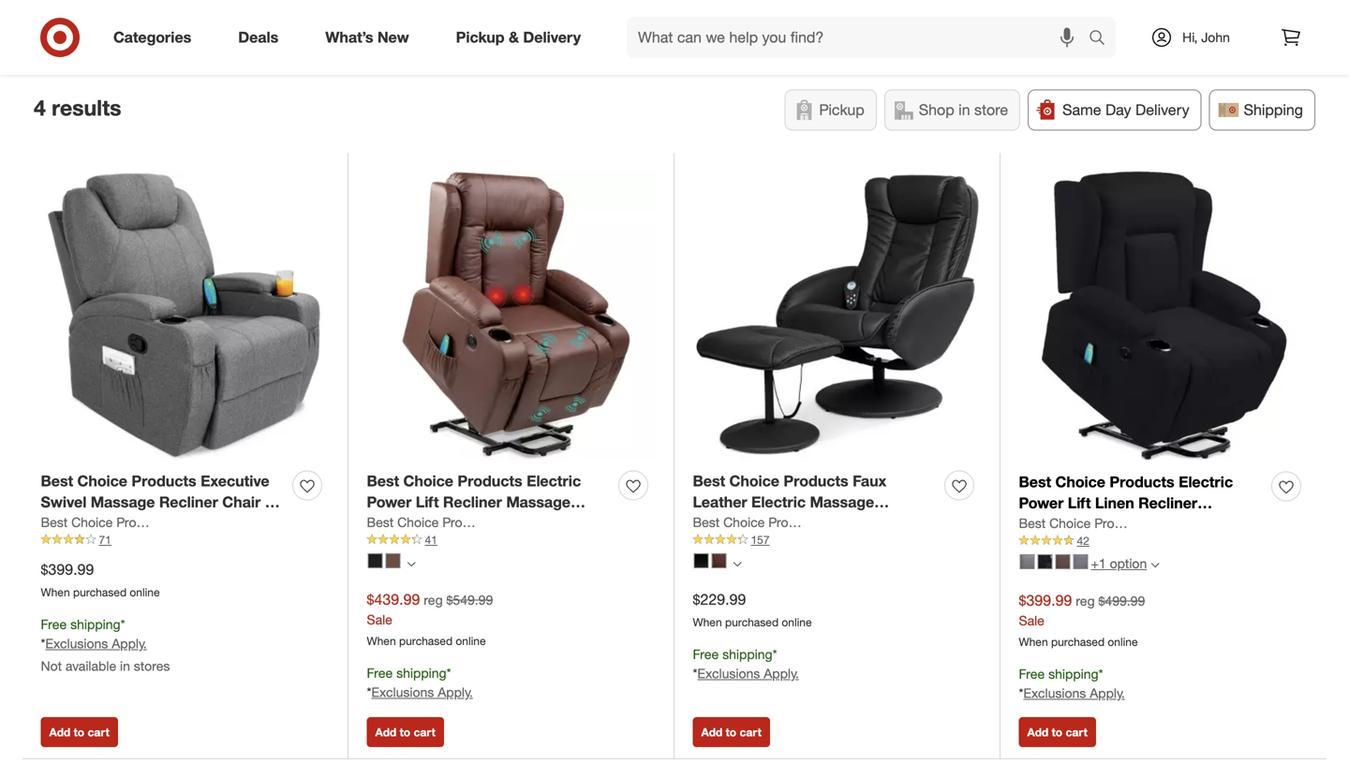 Task type: describe. For each thing, give the bounding box(es) containing it.
to for best choice products faux leather electric massage recliner chair w/ stool ottoman, remote control, 5 modes
[[726, 726, 737, 740]]

best choice products faux leather electric massage recliner chair w/ stool ottoman, remote control, 5 modes
[[693, 472, 928, 555]]

cupholders inside best choice products electric power lift linen recliner massage chair furniture w/ usb port, heat, cupholders
[[1100, 537, 1182, 556]]

pickup button
[[785, 89, 877, 131]]

best choice products for chair
[[1019, 515, 1148, 532]]

add for best choice products electric power lift linen recliner massage chair furniture w/ usb port, heat, cupholders
[[1027, 726, 1049, 740]]

apply. for 5
[[764, 666, 799, 682]]

apply. for heat,
[[1090, 686, 1125, 702]]

choice inside "best choice products executive swivel massage recliner chair w/ remote control, 5 modes, 2 cup holders - gray"
[[77, 472, 127, 490]]

remote inside "best choice products executive swivel massage recliner chair w/ remote control, 5 modes, 2 cup holders - gray"
[[41, 515, 97, 533]]

shop in store
[[919, 101, 1008, 119]]

cupholders inside best choice products electric power lift recliner massage chair furniture w/ usb port, heat, cupholders
[[409, 536, 491, 555]]

add to cart for best choice products executive swivel massage recliner chair w/ remote control, 5 modes, 2 cup holders - gray
[[49, 726, 110, 740]]

massage inside best choice products electric power lift recliner massage chair furniture w/ usb port, heat, cupholders
[[506, 494, 571, 512]]

swivel
[[41, 494, 87, 512]]

best for best choice products "link" for chair
[[1019, 515, 1046, 532]]

cart for best choice products electric power lift recliner massage chair furniture w/ usb port, heat, cupholders
[[414, 726, 436, 740]]

41 link
[[367, 532, 655, 549]]

control, inside "best choice products executive swivel massage recliner chair w/ remote control, 5 modes, 2 cup holders - gray"
[[101, 515, 158, 533]]

hi, john
[[1183, 29, 1230, 45]]

port, inside best choice products electric power lift recliner massage chair furniture w/ usb port, heat, cupholders
[[536, 515, 570, 533]]

5 inside the best choice products faux leather electric massage recliner chair w/ stool ottoman, remote control, 5 modes
[[814, 536, 822, 555]]

w/ inside best choice products electric power lift linen recliner massage chair furniture w/ usb port, heat, cupholders
[[1199, 516, 1216, 534]]

best choice products for furniture
[[367, 514, 495, 531]]

4 results
[[34, 95, 121, 121]]

same
[[1063, 101, 1102, 119]]

pickup & delivery
[[456, 28, 581, 46]]

what's
[[325, 28, 373, 46]]

42 link
[[1019, 533, 1309, 550]]

remote inside the best choice products faux leather electric massage recliner chair w/ stool ottoman, remote control, 5 modes
[[693, 536, 749, 555]]

exclusions apply. link for best choice products faux leather electric massage recliner chair w/ stool ottoman, remote control, 5 modes
[[698, 666, 799, 682]]

best for the best choice products electric power lift linen recliner massage chair furniture w/ usb port, heat, cupholders link
[[1019, 473, 1051, 491]]

stores
[[134, 659, 170, 675]]

pickup for pickup & delivery
[[456, 28, 505, 46]]

&
[[509, 28, 519, 46]]

$499.99
[[1099, 593, 1145, 610]]

heat, inside best choice products electric power lift recliner massage chair furniture w/ usb port, heat, cupholders
[[367, 536, 404, 555]]

chair inside best choice products electric power lift linen recliner massage chair furniture w/ usb port, heat, cupholders
[[1088, 516, 1126, 534]]

results
[[52, 95, 121, 121]]

massage inside best choice products electric power lift linen recliner massage chair furniture w/ usb port, heat, cupholders
[[1019, 516, 1083, 534]]

$399.99 reg $499.99 sale when purchased online
[[1019, 592, 1145, 649]]

products inside best choice products electric power lift recliner massage chair furniture w/ usb port, heat, cupholders
[[458, 472, 523, 490]]

w/ inside the best choice products faux leather electric massage recliner chair w/ stool ottoman, remote control, 5 modes
[[799, 515, 817, 533]]

free shipping * * exclusions apply. for heat,
[[367, 665, 473, 701]]

best choice products link for furniture
[[367, 514, 495, 532]]

massage inside "best choice products executive swivel massage recliner chair w/ remote control, 5 modes, 2 cup holders - gray"
[[91, 494, 155, 512]]

brown image
[[712, 554, 727, 569]]

stool
[[821, 515, 858, 533]]

shipping button
[[1209, 89, 1316, 131]]

$399.99 for when
[[41, 561, 94, 579]]

faux
[[853, 472, 887, 490]]

search button
[[1080, 17, 1125, 62]]

all
[[193, 31, 208, 49]]

purchased inside the $399.99 reg $499.99 sale when purchased online
[[1051, 635, 1105, 649]]

categories link
[[97, 17, 215, 58]]

clear
[[154, 31, 189, 49]]

best for best choice products electric power lift recliner massage chair furniture w/ usb port, heat, cupholders link
[[367, 472, 399, 490]]

free shipping * * exclusions apply. for control,
[[693, 646, 799, 682]]

store
[[975, 101, 1008, 119]]

online inside $229.99 when purchased online
[[782, 616, 812, 630]]

all colors element for control,
[[733, 558, 742, 569]]

best choice products electric power lift recliner massage chair furniture w/ usb port, heat, cupholders
[[367, 472, 581, 555]]

$229.99 when purchased online
[[693, 591, 812, 630]]

What can we help you find? suggestions appear below search field
[[627, 17, 1094, 58]]

shop in store button
[[884, 89, 1021, 131]]

2
[[231, 515, 239, 533]]

recliner inside best choice products electric power lift linen recliner massage chair furniture w/ usb port, heat, cupholders
[[1139, 494, 1198, 513]]

products inside best choice products electric power lift linen recliner massage chair furniture w/ usb port, heat, cupholders
[[1110, 473, 1175, 491]]

modes
[[826, 536, 875, 555]]

recliners button
[[34, 18, 135, 59]]

42
[[1077, 534, 1090, 548]]

add to cart for best choice products electric power lift linen recliner massage chair furniture w/ usb port, heat, cupholders
[[1027, 726, 1088, 740]]

best choice products electric power lift linen recliner massage chair furniture w/ usb port, heat, cupholders
[[1019, 473, 1252, 556]]

reg for $399.99
[[1076, 593, 1095, 610]]

add for best choice products executive swivel massage recliner chair w/ remote control, 5 modes, 2 cup holders - gray
[[49, 726, 71, 740]]

$549.99
[[447, 592, 493, 609]]

when inside $439.99 reg $549.99 sale when purchased online
[[367, 634, 396, 648]]

control, inside the best choice products faux leather electric massage recliner chair w/ stool ottoman, remote control, 5 modes
[[753, 536, 810, 555]]

when inside $229.99 when purchased online
[[693, 616, 722, 630]]

best choice products faux leather electric massage recliner chair w/ stool ottoman, remote control, 5 modes link
[[693, 471, 938, 555]]

leather
[[693, 494, 747, 512]]

+1 option
[[1091, 556, 1147, 572]]

lift for recliner
[[416, 494, 439, 512]]

add to cart for best choice products electric power lift recliner massage chair furniture w/ usb port, heat, cupholders
[[375, 726, 436, 740]]

hi,
[[1183, 29, 1198, 45]]

when inside the $399.99 reg $499.99 sale when purchased online
[[1019, 635, 1048, 649]]

best choice products link for chair
[[1019, 514, 1148, 533]]

add to cart button for best choice products electric power lift recliner massage chair furniture w/ usb port, heat, cupholders
[[367, 718, 444, 748]]

+1
[[1091, 556, 1106, 572]]

best for best choice products "link" for remote
[[41, 514, 68, 531]]

black image
[[694, 554, 709, 569]]

best choice products link for w/
[[693, 514, 822, 532]]

apply. for cupholders
[[438, 685, 473, 701]]

best choice products electric power lift linen recliner massage chair furniture w/ usb port, heat, cupholders link
[[1019, 472, 1265, 556]]

pickup for pickup
[[819, 101, 865, 119]]

4
[[34, 95, 46, 121]]

all colors + 1 more colors element
[[1151, 559, 1159, 570]]

lift for linen
[[1068, 494, 1091, 513]]

power for massage
[[1019, 494, 1064, 513]]

electric for recliner
[[1179, 473, 1233, 491]]

electric for massage
[[527, 472, 581, 490]]

purchased inside $229.99 when purchased online
[[725, 616, 779, 630]]

shop
[[919, 101, 955, 119]]

$229.99
[[693, 591, 746, 609]]

john
[[1202, 29, 1230, 45]]

categories
[[113, 28, 191, 46]]

add to cart for best choice products faux leather electric massage recliner chair w/ stool ottoman, remote control, 5 modes
[[701, 726, 762, 740]]

apply. for cup
[[112, 636, 147, 652]]

all colors element for heat,
[[407, 558, 416, 569]]

free shipping * * exclusions apply. for port,
[[1019, 666, 1125, 702]]

pickup & delivery link
[[440, 17, 604, 58]]

recliner inside best choice products electric power lift recliner massage chair furniture w/ usb port, heat, cupholders
[[443, 494, 502, 512]]

clear all
[[154, 31, 208, 49]]

sale for $439.99
[[367, 612, 393, 628]]

best choice products executive swivel massage recliner chair w/ remote control, 5 modes, 2 cup holders - gray
[[41, 472, 283, 555]]



Task type: vqa. For each thing, say whether or not it's contained in the screenshot.
Cvs related to CVS pharmacy Opens at 10:00am
no



Task type: locate. For each thing, give the bounding box(es) containing it.
gray image
[[1020, 555, 1035, 570]]

1 vertical spatial pickup
[[819, 101, 865, 119]]

4 add to cart button from the left
[[1019, 718, 1096, 748]]

1 add to cart button from the left
[[41, 718, 118, 748]]

best inside best choice products electric power lift linen recliner massage chair furniture w/ usb port, heat, cupholders
[[1019, 473, 1051, 491]]

free shipping * * exclusions apply. not available in stores
[[41, 616, 170, 675]]

best for w/ best choice products "link"
[[693, 514, 720, 531]]

electric inside best choice products electric power lift recliner massage chair furniture w/ usb port, heat, cupholders
[[527, 472, 581, 490]]

modes,
[[174, 515, 226, 533]]

free for best choice products faux leather electric massage recliner chair w/ stool ottoman, remote control, 5 modes
[[693, 646, 719, 663]]

online down gray
[[130, 586, 160, 600]]

best choice products electric power lift recliner massage chair furniture w/ usb port, heat, cupholders image
[[367, 171, 655, 460], [367, 171, 655, 460]]

1 horizontal spatial brown image
[[1056, 555, 1071, 570]]

0 horizontal spatial pickup
[[456, 28, 505, 46]]

delivery
[[523, 28, 581, 46], [1136, 101, 1190, 119]]

to for best choice products executive swivel massage recliner chair w/ remote control, 5 modes, 2 cup holders - gray
[[74, 726, 84, 740]]

4 to from the left
[[1052, 726, 1063, 740]]

1 horizontal spatial electric
[[752, 494, 806, 512]]

0 vertical spatial in
[[959, 101, 970, 119]]

exclusions apply. link down $439.99 reg $549.99 sale when purchased online
[[371, 685, 473, 701]]

-
[[100, 536, 106, 555]]

electric up 42 "link"
[[1179, 473, 1233, 491]]

2 add to cart from the left
[[375, 726, 436, 740]]

5 left modes,
[[162, 515, 170, 533]]

online down $549.99
[[456, 634, 486, 648]]

1 horizontal spatial power
[[1019, 494, 1064, 513]]

ottoman,
[[862, 515, 928, 533]]

apply. up stores
[[112, 636, 147, 652]]

power inside best choice products electric power lift linen recliner massage chair furniture w/ usb port, heat, cupholders
[[1019, 494, 1064, 513]]

online inside '$399.99 when purchased online'
[[130, 586, 160, 600]]

purchased inside '$399.99 when purchased online'
[[73, 586, 127, 600]]

lift inside best choice products electric power lift linen recliner massage chair furniture w/ usb port, heat, cupholders
[[1068, 494, 1091, 513]]

when down $439.99
[[367, 634, 396, 648]]

best choice products for w/
[[693, 514, 822, 531]]

purchased down the $229.99
[[725, 616, 779, 630]]

products inside the best choice products faux leather electric massage recliner chair w/ stool ottoman, remote control, 5 modes
[[784, 472, 849, 490]]

best choice products up 42
[[1019, 515, 1148, 532]]

0 horizontal spatial reg
[[424, 592, 443, 609]]

1 vertical spatial control,
[[753, 536, 810, 555]]

search
[[1080, 30, 1125, 48]]

1 horizontal spatial black image
[[1038, 555, 1053, 570]]

when down the $229.99
[[693, 616, 722, 630]]

0 vertical spatial port,
[[536, 515, 570, 533]]

1 horizontal spatial lift
[[1068, 494, 1091, 513]]

exclusions for best choice products executive swivel massage recliner chair w/ remote control, 5 modes, 2 cup holders - gray
[[45, 636, 108, 652]]

1 horizontal spatial delivery
[[1136, 101, 1190, 119]]

0 horizontal spatial usb
[[500, 515, 531, 533]]

0 horizontal spatial control,
[[101, 515, 158, 533]]

all colors image for control,
[[733, 560, 742, 569]]

chair inside the best choice products faux leather electric massage recliner chair w/ stool ottoman, remote control, 5 modes
[[756, 515, 795, 533]]

best choice products link up 71
[[41, 514, 169, 532]]

apply. down $439.99 reg $549.99 sale when purchased online
[[438, 685, 473, 701]]

1 horizontal spatial $399.99
[[1019, 592, 1072, 610]]

same day delivery button
[[1028, 89, 1202, 131]]

furniture up all colors + 1 more colors element
[[1130, 516, 1195, 534]]

2 cart from the left
[[414, 726, 436, 740]]

best choice products link
[[41, 514, 169, 532], [367, 514, 495, 532], [693, 514, 822, 532], [1019, 514, 1148, 533]]

shipping down the $399.99 reg $499.99 sale when purchased online
[[1049, 666, 1099, 683]]

add for best choice products electric power lift recliner massage chair furniture w/ usb port, heat, cupholders
[[375, 726, 397, 740]]

best choice products link for remote
[[41, 514, 169, 532]]

online inside the $399.99 reg $499.99 sale when purchased online
[[1108, 635, 1138, 649]]

option
[[1110, 556, 1147, 572]]

1 horizontal spatial cupholders
[[1100, 537, 1182, 556]]

$399.99 for reg
[[1019, 592, 1072, 610]]

best choice products up 71
[[41, 514, 169, 531]]

purchased
[[73, 586, 127, 600], [725, 616, 779, 630], [399, 634, 453, 648], [1051, 635, 1105, 649]]

0 horizontal spatial heat,
[[367, 536, 404, 555]]

in left stores
[[120, 659, 130, 675]]

0 horizontal spatial black image
[[368, 554, 383, 569]]

free shipping * * exclusions apply. down $229.99 when purchased online
[[693, 646, 799, 682]]

exclusions apply. link down $229.99 when purchased online
[[698, 666, 799, 682]]

in inside free shipping * * exclusions apply. not available in stores
[[120, 659, 130, 675]]

recliner up 41 link
[[443, 494, 502, 512]]

chair
[[222, 494, 261, 512], [367, 515, 405, 533], [756, 515, 795, 533], [1088, 516, 1126, 534]]

cart
[[88, 726, 110, 740], [414, 726, 436, 740], [740, 726, 762, 740], [1066, 726, 1088, 740]]

1 horizontal spatial sale
[[1019, 613, 1045, 629]]

same day delivery
[[1063, 101, 1190, 119]]

when inside '$399.99 when purchased online'
[[41, 586, 70, 600]]

3 add to cart button from the left
[[693, 718, 770, 748]]

0 horizontal spatial brown image
[[386, 554, 401, 569]]

0 horizontal spatial all colors element
[[407, 558, 416, 569]]

exclusions inside free shipping * * exclusions apply. not available in stores
[[45, 636, 108, 652]]

0 horizontal spatial lift
[[416, 494, 439, 512]]

usb inside best choice products electric power lift linen recliner massage chair furniture w/ usb port, heat, cupholders
[[1221, 516, 1252, 534]]

exclusions apply. link up available
[[45, 636, 147, 652]]

best choice products executive swivel massage recliner chair w/ remote control, 5 modes, 2 cup holders - gray image
[[41, 171, 329, 460], [41, 171, 329, 460]]

3 add from the left
[[701, 726, 723, 740]]

when down holders
[[41, 586, 70, 600]]

apply. down $229.99 when purchased online
[[764, 666, 799, 682]]

all colors image right brown image at the bottom of the page
[[733, 560, 742, 569]]

best choice products link up the 157
[[693, 514, 822, 532]]

1 add to cart from the left
[[49, 726, 110, 740]]

recliner inside the best choice products faux leather electric massage recliner chair w/ stool ottoman, remote control, 5 modes
[[693, 515, 752, 533]]

4 cart from the left
[[1066, 726, 1088, 740]]

to for best choice products electric power lift linen recliner massage chair furniture w/ usb port, heat, cupholders
[[1052, 726, 1063, 740]]

best for best choice products faux leather electric massage recliner chair w/ stool ottoman, remote control, 5 modes link
[[693, 472, 725, 490]]

157
[[751, 533, 770, 547]]

shipping
[[1244, 101, 1303, 119]]

1 horizontal spatial port,
[[1019, 537, 1054, 556]]

available
[[66, 659, 116, 675]]

brown image up $439.99
[[386, 554, 401, 569]]

exclusions
[[45, 636, 108, 652], [698, 666, 760, 682], [371, 685, 434, 701], [1024, 686, 1086, 702]]

0 horizontal spatial free shipping * * exclusions apply.
[[367, 665, 473, 701]]

lift inside best choice products electric power lift recliner massage chair furniture w/ usb port, heat, cupholders
[[416, 494, 439, 512]]

1 horizontal spatial usb
[[1221, 516, 1252, 534]]

0 horizontal spatial in
[[120, 659, 130, 675]]

free for best choice products electric power lift recliner massage chair furniture w/ usb port, heat, cupholders
[[367, 665, 393, 682]]

w/
[[265, 494, 283, 512], [478, 515, 496, 533], [799, 515, 817, 533], [1199, 516, 1216, 534]]

4 add to cart from the left
[[1027, 726, 1088, 740]]

2 add from the left
[[375, 726, 397, 740]]

free up not
[[41, 616, 67, 633]]

157 link
[[693, 532, 982, 549]]

furniture up $549.99
[[409, 515, 474, 533]]

free
[[41, 616, 67, 633], [693, 646, 719, 663], [367, 665, 393, 682], [1019, 666, 1045, 683]]

0 horizontal spatial sale
[[367, 612, 393, 628]]

delivery inside button
[[1136, 101, 1190, 119]]

heat, left 41
[[367, 536, 404, 555]]

linen
[[1095, 494, 1135, 513]]

best inside best choice products electric power lift recliner massage chair furniture w/ usb port, heat, cupholders
[[367, 472, 399, 490]]

heat, inside best choice products electric power lift linen recliner massage chair furniture w/ usb port, heat, cupholders
[[1058, 537, 1096, 556]]

exclusions down the $399.99 reg $499.99 sale when purchased online
[[1024, 686, 1086, 702]]

electric inside the best choice products faux leather electric massage recliner chair w/ stool ottoman, remote control, 5 modes
[[752, 494, 806, 512]]

holders
[[41, 536, 96, 555]]

gray
[[111, 536, 144, 555]]

all colors image for heat,
[[407, 560, 416, 569]]

1 all colors element from the left
[[407, 558, 416, 569]]

sale inside the $399.99 reg $499.99 sale when purchased online
[[1019, 613, 1045, 629]]

port, inside best choice products electric power lift linen recliner massage chair furniture w/ usb port, heat, cupholders
[[1019, 537, 1054, 556]]

best inside the best choice products faux leather electric massage recliner chair w/ stool ottoman, remote control, 5 modes
[[693, 472, 725, 490]]

best choice products for remote
[[41, 514, 169, 531]]

w/ inside best choice products electric power lift recliner massage chair furniture w/ usb port, heat, cupholders
[[478, 515, 496, 533]]

chair left 41
[[367, 515, 405, 533]]

control,
[[101, 515, 158, 533], [753, 536, 810, 555]]

5
[[162, 515, 170, 533], [814, 536, 822, 555]]

online down '157' link
[[782, 616, 812, 630]]

5 inside "best choice products executive swivel massage recliner chair w/ remote control, 5 modes, 2 cup holders - gray"
[[162, 515, 170, 533]]

71
[[99, 533, 111, 547]]

pickup down what can we help you find? suggestions appear below search field
[[819, 101, 865, 119]]

reg inside $439.99 reg $549.99 sale when purchased online
[[424, 592, 443, 609]]

remote left the 157
[[693, 536, 749, 555]]

sale inside $439.99 reg $549.99 sale when purchased online
[[367, 612, 393, 628]]

free down the $399.99 reg $499.99 sale when purchased online
[[1019, 666, 1045, 683]]

electric
[[527, 472, 581, 490], [1179, 473, 1233, 491], [752, 494, 806, 512]]

best choice products up the 157
[[693, 514, 822, 531]]

reg
[[424, 592, 443, 609], [1076, 593, 1095, 610]]

71 link
[[41, 532, 329, 549]]

free shipping * * exclusions apply. down $439.99 reg $549.99 sale when purchased online
[[367, 665, 473, 701]]

shipping down $229.99 when purchased online
[[723, 646, 773, 663]]

sale down gray image
[[1019, 613, 1045, 629]]

best choice products link up 41
[[367, 514, 495, 532]]

all colors element up $439.99
[[407, 558, 416, 569]]

shipping inside free shipping * * exclusions apply. not available in stores
[[70, 616, 120, 633]]

$399.99 inside the $399.99 reg $499.99 sale when purchased online
[[1019, 592, 1072, 610]]

electric up 41 link
[[527, 472, 581, 490]]

apply. down the $399.99 reg $499.99 sale when purchased online
[[1090, 686, 1125, 702]]

remote up holders
[[41, 515, 97, 533]]

1 vertical spatial in
[[120, 659, 130, 675]]

recliner down leather at right
[[693, 515, 752, 533]]

exclusions apply. link for best choice products electric power lift recliner massage chair furniture w/ usb port, heat, cupholders
[[371, 685, 473, 701]]

reg left $499.99
[[1076, 593, 1095, 610]]

choice
[[77, 472, 127, 490], [403, 472, 454, 490], [730, 472, 780, 490], [1056, 473, 1106, 491], [71, 514, 113, 531], [397, 514, 439, 531], [723, 514, 765, 531], [1050, 515, 1091, 532]]

free inside free shipping * * exclusions apply. not available in stores
[[41, 616, 67, 633]]

1 vertical spatial 5
[[814, 536, 822, 555]]

2 horizontal spatial free shipping * * exclusions apply.
[[1019, 666, 1125, 702]]

w/ inside "best choice products executive swivel massage recliner chair w/ remote control, 5 modes, 2 cup holders - gray"
[[265, 494, 283, 512]]

delivery for same day delivery
[[1136, 101, 1190, 119]]

0 horizontal spatial furniture
[[409, 515, 474, 533]]

3 add to cart from the left
[[701, 726, 762, 740]]

exclusions down $229.99 when purchased online
[[698, 666, 760, 682]]

cupholders up $549.99
[[409, 536, 491, 555]]

online down $499.99
[[1108, 635, 1138, 649]]

pickup left &
[[456, 28, 505, 46]]

1 vertical spatial remote
[[693, 536, 749, 555]]

sale down $439.99
[[367, 612, 393, 628]]

cart for best choice products electric power lift linen recliner massage chair furniture w/ usb port, heat, cupholders
[[1066, 726, 1088, 740]]

brown image left blue icon
[[1056, 555, 1071, 570]]

0 horizontal spatial cupholders
[[409, 536, 491, 555]]

+1 option button
[[1012, 549, 1168, 579]]

recliner inside "best choice products executive swivel massage recliner chair w/ remote control, 5 modes, 2 cup holders - gray"
[[159, 494, 218, 512]]

delivery right day
[[1136, 101, 1190, 119]]

1 horizontal spatial furniture
[[1130, 516, 1195, 534]]

shipping up available
[[70, 616, 120, 633]]

cupholders
[[409, 536, 491, 555], [1100, 537, 1182, 556]]

cup
[[243, 515, 272, 533]]

2 all colors element from the left
[[733, 558, 742, 569]]

purchased down "-"
[[73, 586, 127, 600]]

free down $439.99 reg $549.99 sale when purchased online
[[367, 665, 393, 682]]

1 vertical spatial $399.99
[[1019, 592, 1072, 610]]

choice inside best choice products electric power lift linen recliner massage chair furniture w/ usb port, heat, cupholders
[[1056, 473, 1106, 491]]

products inside "best choice products executive swivel massage recliner chair w/ remote control, 5 modes, 2 cup holders - gray"
[[132, 472, 196, 490]]

massage up gray image
[[1019, 516, 1083, 534]]

$399.99
[[41, 561, 94, 579], [1019, 592, 1072, 610]]

best inside "best choice products executive swivel massage recliner chair w/ remote control, 5 modes, 2 cup holders - gray"
[[41, 472, 73, 490]]

exclusions apply. link down the $399.99 reg $499.99 sale when purchased online
[[1024, 686, 1125, 702]]

best choice products electric power lift linen recliner massage chair furniture w/ usb port, heat, cupholders image
[[1019, 171, 1309, 461], [1019, 171, 1309, 461]]

to for best choice products electric power lift recliner massage chair furniture w/ usb port, heat, cupholders
[[400, 726, 411, 740]]

remote
[[41, 515, 97, 533], [693, 536, 749, 555]]

purchased inside $439.99 reg $549.99 sale when purchased online
[[399, 634, 453, 648]]

reg inside the $399.99 reg $499.99 sale when purchased online
[[1076, 593, 1095, 610]]

1 horizontal spatial 5
[[814, 536, 822, 555]]

add to cart button
[[41, 718, 118, 748], [367, 718, 444, 748], [693, 718, 770, 748], [1019, 718, 1096, 748]]

heat, up +1 at the right of the page
[[1058, 537, 1096, 556]]

electric inside best choice products electric power lift linen recliner massage chair furniture w/ usb port, heat, cupholders
[[1179, 473, 1233, 491]]

chair down executive
[[222, 494, 261, 512]]

5 down "stool" on the right of page
[[814, 536, 822, 555]]

apply. inside free shipping * * exclusions apply. not available in stores
[[112, 636, 147, 652]]

reg for $439.99
[[424, 592, 443, 609]]

cart for best choice products faux leather electric massage recliner chair w/ stool ottoman, remote control, 5 modes
[[740, 726, 762, 740]]

day
[[1106, 101, 1132, 119]]

add to cart
[[49, 726, 110, 740], [375, 726, 436, 740], [701, 726, 762, 740], [1027, 726, 1088, 740]]

best for best choice products "link" for furniture
[[367, 514, 394, 531]]

furniture inside best choice products electric power lift recliner massage chair furniture w/ usb port, heat, cupholders
[[409, 515, 474, 533]]

0 vertical spatial delivery
[[523, 28, 581, 46]]

delivery right &
[[523, 28, 581, 46]]

products
[[132, 472, 196, 490], [458, 472, 523, 490], [784, 472, 849, 490], [1110, 473, 1175, 491], [116, 514, 169, 531], [442, 514, 495, 531], [769, 514, 822, 531], [1095, 515, 1148, 532]]

furniture inside best choice products electric power lift linen recliner massage chair furniture w/ usb port, heat, cupholders
[[1130, 516, 1195, 534]]

free down the $229.99
[[693, 646, 719, 663]]

lift left linen
[[1068, 494, 1091, 513]]

add for best choice products faux leather electric massage recliner chair w/ stool ottoman, remote control, 5 modes
[[701, 726, 723, 740]]

free for best choice products electric power lift linen recliner massage chair furniture w/ usb port, heat, cupholders
[[1019, 666, 1045, 683]]

1 horizontal spatial in
[[959, 101, 970, 119]]

free shipping * * exclusions apply. down the $399.99 reg $499.99 sale when purchased online
[[1019, 666, 1125, 702]]

$399.99 down holders
[[41, 561, 94, 579]]

cupholders up option
[[1100, 537, 1182, 556]]

best for 'best choice products executive swivel massage recliner chair w/ remote control, 5 modes, 2 cup holders - gray' link
[[41, 472, 73, 490]]

all colors image
[[407, 560, 416, 569], [733, 560, 742, 569]]

1 horizontal spatial control,
[[753, 536, 810, 555]]

1 horizontal spatial all colors element
[[733, 558, 742, 569]]

3 cart from the left
[[740, 726, 762, 740]]

choice inside best choice products electric power lift recliner massage chair furniture w/ usb port, heat, cupholders
[[403, 472, 454, 490]]

$399.99 down gray image
[[1019, 592, 1072, 610]]

lift up 41
[[416, 494, 439, 512]]

deals
[[238, 28, 279, 46]]

electric up the 157
[[752, 494, 806, 512]]

heat,
[[367, 536, 404, 555], [1058, 537, 1096, 556]]

free for best choice products executive swivel massage recliner chair w/ remote control, 5 modes, 2 cup holders - gray
[[41, 616, 67, 633]]

chair inside best choice products electric power lift recliner massage chair furniture w/ usb port, heat, cupholders
[[367, 515, 405, 533]]

black image up $439.99
[[368, 554, 383, 569]]

exclusions for best choice products electric power lift linen recliner massage chair furniture w/ usb port, heat, cupholders
[[1024, 686, 1086, 702]]

best choice products
[[41, 514, 169, 531], [367, 514, 495, 531], [693, 514, 822, 531], [1019, 515, 1148, 532]]

best choice products executive swivel massage recliner chair w/ remote control, 5 modes, 2 cup holders - gray link
[[41, 471, 285, 555]]

0 vertical spatial remote
[[41, 515, 97, 533]]

exclusions apply. link for best choice products electric power lift linen recliner massage chair furniture w/ usb port, heat, cupholders
[[1024, 686, 1125, 702]]

exclusions for best choice products electric power lift recliner massage chair furniture w/ usb port, heat, cupholders
[[371, 685, 434, 701]]

exclusions up available
[[45, 636, 108, 652]]

$399.99 inside '$399.99 when purchased online'
[[41, 561, 94, 579]]

*
[[120, 616, 125, 633], [41, 636, 45, 652], [773, 646, 777, 663], [447, 665, 451, 682], [693, 666, 698, 682], [1099, 666, 1103, 683], [367, 685, 371, 701], [1019, 686, 1024, 702]]

exclusions apply. link
[[45, 636, 147, 652], [698, 666, 799, 682], [371, 685, 473, 701], [1024, 686, 1125, 702]]

0 horizontal spatial $399.99
[[41, 561, 94, 579]]

power for chair
[[367, 494, 412, 512]]

shipping down $439.99 reg $549.99 sale when purchased online
[[397, 665, 447, 682]]

0 horizontal spatial delivery
[[523, 28, 581, 46]]

1 cart from the left
[[88, 726, 110, 740]]

recliner
[[159, 494, 218, 512], [443, 494, 502, 512], [1139, 494, 1198, 513], [693, 515, 752, 533]]

1 horizontal spatial all colors image
[[733, 560, 742, 569]]

0 horizontal spatial power
[[367, 494, 412, 512]]

in
[[959, 101, 970, 119], [120, 659, 130, 675]]

$439.99
[[367, 591, 420, 609]]

new
[[378, 28, 409, 46]]

in left the store on the top of the page
[[959, 101, 970, 119]]

shipping for best choice products electric power lift recliner massage chair furniture w/ usb port, heat, cupholders
[[397, 665, 447, 682]]

add to cart button for best choice products electric power lift linen recliner massage chair furniture w/ usb port, heat, cupholders
[[1019, 718, 1096, 748]]

0 vertical spatial $399.99
[[41, 561, 94, 579]]

1 add from the left
[[49, 726, 71, 740]]

when down gray image
[[1019, 635, 1048, 649]]

purchased down $439.99
[[399, 634, 453, 648]]

black image right gray image
[[1038, 555, 1053, 570]]

$439.99 reg $549.99 sale when purchased online
[[367, 591, 493, 648]]

all colors + 1 more colors image
[[1151, 561, 1159, 570]]

black image
[[368, 554, 383, 569], [1038, 555, 1053, 570]]

recliner up 42 "link"
[[1139, 494, 1198, 513]]

power
[[367, 494, 412, 512], [1019, 494, 1064, 513]]

shipping for best choice products electric power lift linen recliner massage chair furniture w/ usb port, heat, cupholders
[[1049, 666, 1099, 683]]

best choice products faux leather electric massage recliner chair w/ stool ottoman, remote control, 5 modes image
[[693, 171, 982, 460], [693, 171, 982, 460]]

purchased down $499.99
[[1051, 635, 1105, 649]]

massage inside the best choice products faux leather electric massage recliner chair w/ stool ottoman, remote control, 5 modes
[[810, 494, 874, 512]]

1 all colors image from the left
[[407, 560, 416, 569]]

sale
[[367, 612, 393, 628], [1019, 613, 1045, 629]]

best choice products link up 42
[[1019, 514, 1148, 533]]

to
[[74, 726, 84, 740], [400, 726, 411, 740], [726, 726, 737, 740], [1052, 726, 1063, 740]]

online inside $439.99 reg $549.99 sale when purchased online
[[456, 634, 486, 648]]

reg left $549.99
[[424, 592, 443, 609]]

usb inside best choice products electric power lift recliner massage chair furniture w/ usb port, heat, cupholders
[[500, 515, 531, 533]]

delivery for pickup & delivery
[[523, 28, 581, 46]]

all colors element right brown image at the bottom of the page
[[733, 558, 742, 569]]

add to cart button for best choice products faux leather electric massage recliner chair w/ stool ottoman, remote control, 5 modes
[[693, 718, 770, 748]]

chair inside "best choice products executive swivel massage recliner chair w/ remote control, 5 modes, 2 cup holders - gray"
[[222, 494, 261, 512]]

recliners
[[48, 30, 102, 47]]

0 horizontal spatial electric
[[527, 472, 581, 490]]

shipping for best choice products executive swivel massage recliner chair w/ remote control, 5 modes, 2 cup holders - gray
[[70, 616, 120, 633]]

cart for best choice products executive swivel massage recliner chair w/ remote control, 5 modes, 2 cup holders - gray
[[88, 726, 110, 740]]

2 add to cart button from the left
[[367, 718, 444, 748]]

massage up "stool" on the right of page
[[810, 494, 874, 512]]

choice inside the best choice products faux leather electric massage recliner chair w/ stool ottoman, remote control, 5 modes
[[730, 472, 780, 490]]

in inside shop in store button
[[959, 101, 970, 119]]

add
[[49, 726, 71, 740], [375, 726, 397, 740], [701, 726, 723, 740], [1027, 726, 1049, 740]]

lift
[[416, 494, 439, 512], [1068, 494, 1091, 513]]

0 vertical spatial control,
[[101, 515, 158, 533]]

pickup
[[456, 28, 505, 46], [819, 101, 865, 119]]

0 vertical spatial pickup
[[456, 28, 505, 46]]

best choice products up 41
[[367, 514, 495, 531]]

2 to from the left
[[400, 726, 411, 740]]

1 horizontal spatial remote
[[693, 536, 749, 555]]

1 vertical spatial delivery
[[1136, 101, 1190, 119]]

0 horizontal spatial 5
[[162, 515, 170, 533]]

all colors element
[[407, 558, 416, 569], [733, 558, 742, 569]]

add to cart button for best choice products executive swivel massage recliner chair w/ remote control, 5 modes, 2 cup holders - gray
[[41, 718, 118, 748]]

best choice products electric power lift recliner massage chair furniture w/ usb port, heat, cupholders link
[[367, 471, 611, 555]]

1 horizontal spatial reg
[[1076, 593, 1095, 610]]

recliner up modes,
[[159, 494, 218, 512]]

shipping for best choice products faux leather electric massage recliner chair w/ stool ottoman, remote control, 5 modes
[[723, 646, 773, 663]]

0 horizontal spatial remote
[[41, 515, 97, 533]]

exclusions down $439.99 reg $549.99 sale when purchased online
[[371, 685, 434, 701]]

clear all button
[[154, 29, 208, 51]]

free shipping * * exclusions apply.
[[693, 646, 799, 682], [367, 665, 473, 701], [1019, 666, 1125, 702]]

0 vertical spatial 5
[[162, 515, 170, 533]]

power inside best choice products electric power lift recliner massage chair furniture w/ usb port, heat, cupholders
[[367, 494, 412, 512]]

pickup inside button
[[819, 101, 865, 119]]

massage up 41 link
[[506, 494, 571, 512]]

chair down linen
[[1088, 516, 1126, 534]]

executive
[[201, 472, 270, 490]]

what's new
[[325, 28, 409, 46]]

1 horizontal spatial heat,
[[1058, 537, 1096, 556]]

1 horizontal spatial pickup
[[819, 101, 865, 119]]

massage
[[91, 494, 155, 512], [506, 494, 571, 512], [810, 494, 874, 512], [1019, 516, 1083, 534]]

all colors image up $439.99
[[407, 560, 416, 569]]

$399.99 when purchased online
[[41, 561, 160, 600]]

0 horizontal spatial all colors image
[[407, 560, 416, 569]]

blue image
[[1073, 555, 1088, 570]]

41
[[425, 533, 437, 547]]

apply.
[[112, 636, 147, 652], [764, 666, 799, 682], [438, 685, 473, 701], [1090, 686, 1125, 702]]

massage up 71
[[91, 494, 155, 512]]

shipping
[[70, 616, 120, 633], [723, 646, 773, 663], [397, 665, 447, 682], [1049, 666, 1099, 683]]

deals link
[[222, 17, 302, 58]]

2 horizontal spatial electric
[[1179, 473, 1233, 491]]

2 all colors image from the left
[[733, 560, 742, 569]]

3 to from the left
[[726, 726, 737, 740]]

1 vertical spatial port,
[[1019, 537, 1054, 556]]

sale for $399.99
[[1019, 613, 1045, 629]]

not
[[41, 659, 62, 675]]

exclusions for best choice products faux leather electric massage recliner chair w/ stool ottoman, remote control, 5 modes
[[698, 666, 760, 682]]

what's new link
[[309, 17, 433, 58]]

1 horizontal spatial free shipping * * exclusions apply.
[[693, 646, 799, 682]]

brown image
[[386, 554, 401, 569], [1056, 555, 1071, 570]]

chair left "stool" on the right of page
[[756, 515, 795, 533]]

0 horizontal spatial port,
[[536, 515, 570, 533]]

4 add from the left
[[1027, 726, 1049, 740]]

1 to from the left
[[74, 726, 84, 740]]



